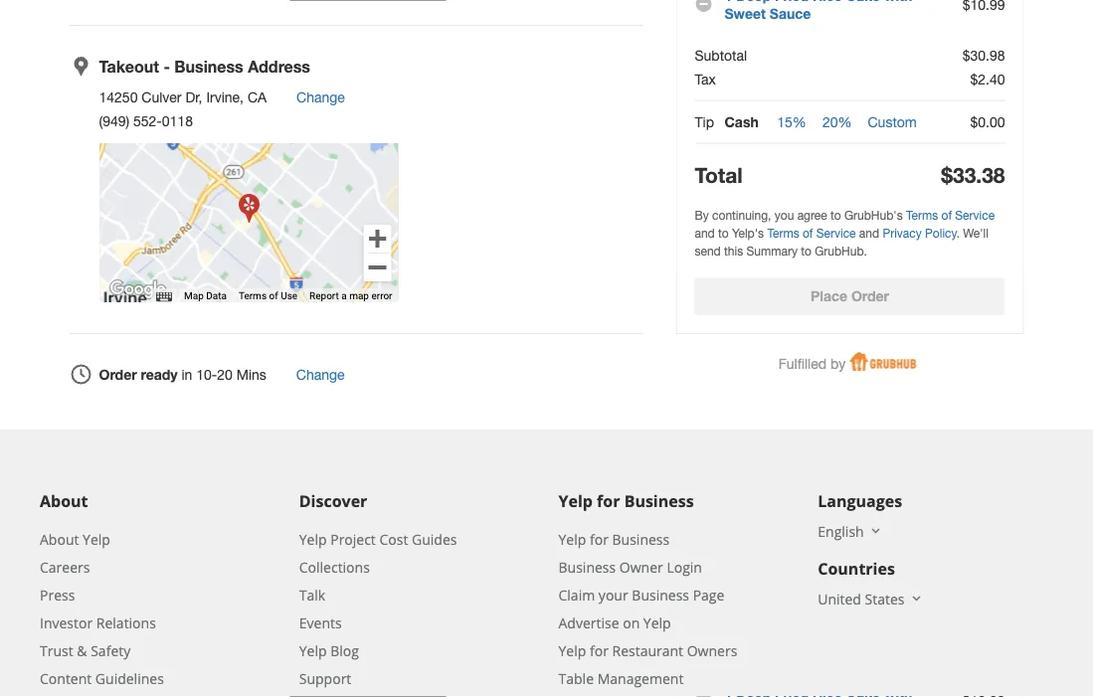 Task type: describe. For each thing, give the bounding box(es) containing it.
blog
[[331, 641, 359, 660]]

for for yelp for business
[[597, 490, 620, 512]]

0 horizontal spatial terms of service link
[[768, 226, 856, 240]]

20%
[[823, 113, 852, 130]]

$30.98
[[963, 47, 1005, 63]]

in
[[182, 366, 192, 383]]

careers
[[40, 558, 90, 576]]

press link
[[40, 585, 75, 604]]

15% button
[[777, 113, 807, 131]]

1 horizontal spatial terms of service link
[[906, 208, 995, 222]]

keyboard shortcuts image
[[156, 292, 172, 302]]

continuing,
[[712, 208, 772, 222]]

.
[[957, 226, 960, 240]]

restaurant
[[612, 641, 684, 660]]

talk
[[299, 585, 326, 604]]

advertise
[[559, 613, 619, 632]]

yelp's
[[732, 226, 764, 240]]

1 vertical spatial order
[[99, 366, 137, 383]]

16 chevron down v2 image for languages
[[868, 524, 884, 539]]

10-
[[196, 366, 217, 383]]

ca
[[248, 89, 267, 105]]

sauce
[[770, 5, 811, 21]]

0 vertical spatial service
[[956, 208, 995, 222]]

with
[[885, 0, 913, 3]]

fulfilled
[[779, 356, 827, 372]]

deep fried rice cake with sweet sauce
[[725, 0, 913, 21]]

by
[[695, 208, 709, 222]]

claim
[[559, 585, 595, 604]]

ready
[[141, 366, 178, 383]]

guides
[[412, 530, 457, 549]]

united
[[818, 589, 862, 608]]

by
[[831, 356, 846, 372]]

talk link
[[299, 585, 326, 604]]

15%
[[777, 113, 807, 130]]

2 horizontal spatial terms
[[906, 208, 939, 222]]

terms of use
[[239, 290, 298, 302]]

yelp up collections
[[299, 530, 327, 549]]

rice
[[813, 0, 843, 3]]

2 vertical spatial of
[[269, 290, 278, 302]]

$0.00
[[971, 113, 1005, 130]]

2 horizontal spatial to
[[831, 208, 841, 222]]

trust
[[40, 641, 73, 660]]

safety
[[91, 641, 131, 660]]

culver
[[142, 89, 182, 105]]

address
[[248, 57, 310, 75]]

discover
[[299, 490, 368, 512]]

summary
[[747, 244, 798, 258]]

16 chevron down v2 image for countries
[[909, 591, 925, 607]]

takeout
[[99, 57, 159, 75]]

yelp right 'on'
[[644, 613, 671, 632]]

cash button
[[725, 113, 759, 131]]

0 horizontal spatial service
[[817, 226, 856, 240]]

cake
[[846, 0, 881, 3]]

subtotal
[[695, 47, 747, 63]]

1 vertical spatial change
[[296, 366, 345, 383]]

yelp for business business owner login claim your business page advertise on yelp yelp for restaurant owners table management
[[559, 530, 738, 688]]

place order button
[[695, 278, 1005, 315]]

&
[[77, 641, 87, 660]]

grubhub.
[[815, 244, 868, 258]]

united states
[[818, 589, 905, 608]]

careers link
[[40, 558, 90, 576]]

sweet
[[725, 5, 766, 21]]

deep
[[737, 0, 771, 3]]

events link
[[299, 613, 342, 632]]

table
[[559, 669, 594, 688]]

investor relations link
[[40, 613, 156, 632]]

for for yelp for business business owner login claim your business page advertise on yelp yelp for restaurant owners table management
[[590, 530, 609, 549]]

custom
[[868, 113, 917, 130]]

business for yelp for business business owner login claim your business page advertise on yelp yelp for restaurant owners table management
[[612, 530, 670, 549]]

map region
[[24, 0, 534, 415]]

custom button
[[868, 113, 917, 131]]

a
[[342, 290, 347, 302]]

map data
[[184, 290, 227, 302]]

english
[[818, 522, 864, 541]]

(949)
[[99, 113, 129, 129]]

1 vertical spatial change button
[[296, 366, 345, 384]]

tax
[[695, 71, 716, 87]]

collections
[[299, 558, 370, 576]]

privacy policy link
[[883, 226, 957, 240]]

tip
[[695, 113, 714, 130]]

about yelp link
[[40, 530, 110, 549]]

yelp up yelp for business link at the right bottom of the page
[[559, 490, 593, 512]]

business down owner
[[632, 585, 690, 604]]

management
[[598, 669, 684, 688]]

order inside button
[[852, 287, 890, 304]]

1 and from the left
[[695, 226, 715, 240]]

2 and from the left
[[860, 226, 880, 240]]

table management link
[[559, 669, 684, 688]]

mins
[[237, 366, 267, 383]]

by continuing, you agree to grubhub's terms of service and to yelp's terms of service and privacy policy
[[695, 208, 995, 240]]

to inside . we'll send this summary to grubhub.
[[801, 244, 812, 258]]

deep fried rice cake with sweet sauce button
[[725, 0, 951, 22]]



Task type: vqa. For each thing, say whether or not it's contained in the screenshot.
24 more v2 icon
no



Task type: locate. For each thing, give the bounding box(es) containing it.
claim your business page link
[[559, 585, 725, 604]]

1 vertical spatial of
[[803, 226, 813, 240]]

your
[[599, 585, 629, 604]]

to
[[831, 208, 841, 222], [718, 226, 729, 240], [801, 244, 812, 258]]

yelp for restaurant owners link
[[559, 641, 738, 660]]

english button
[[818, 522, 884, 541]]

yelp inside the about yelp careers press investor relations trust & safety content guidelines
[[83, 530, 110, 549]]

owners
[[687, 641, 738, 660]]

change
[[297, 89, 345, 105], [296, 366, 345, 383]]

change button right mins
[[296, 366, 345, 384]]

yelp for business link
[[559, 530, 670, 549]]

guidelines
[[95, 669, 164, 688]]

14250 culver dr, irvine, ca
[[99, 89, 267, 105]]

cost
[[380, 530, 408, 549]]

languages
[[818, 490, 903, 512]]

events
[[299, 613, 342, 632]]

you
[[775, 208, 794, 222]]

1 vertical spatial to
[[718, 226, 729, 240]]

send
[[695, 244, 721, 258]]

0 vertical spatial 16 chevron down v2 image
[[868, 524, 884, 539]]

and
[[695, 226, 715, 240], [860, 226, 880, 240]]

1 vertical spatial terms of service link
[[768, 226, 856, 240]]

1 horizontal spatial service
[[956, 208, 995, 222]]

14250
[[99, 89, 138, 105]]

0118
[[162, 113, 193, 129]]

advertise on yelp link
[[559, 613, 671, 632]]

this
[[724, 244, 743, 258]]

1 horizontal spatial terms
[[768, 226, 800, 240]]

total
[[695, 162, 743, 187]]

terms down you
[[768, 226, 800, 240]]

change button down address
[[297, 88, 345, 106]]

page
[[693, 585, 725, 604]]

1 vertical spatial service
[[817, 226, 856, 240]]

change down address
[[297, 89, 345, 105]]

countries
[[818, 558, 895, 579]]

of
[[942, 208, 952, 222], [803, 226, 813, 240], [269, 290, 278, 302]]

investor
[[40, 613, 93, 632]]

about for about
[[40, 490, 88, 512]]

for up yelp for business link at the right bottom of the page
[[597, 490, 620, 512]]

2 horizontal spatial of
[[942, 208, 952, 222]]

data
[[206, 290, 227, 302]]

terms of service link
[[906, 208, 995, 222], [768, 226, 856, 240]]

order left 'ready' at the left bottom of the page
[[99, 366, 137, 383]]

and down grubhub's
[[860, 226, 880, 240]]

16 chevron down v2 image inside united states popup button
[[909, 591, 925, 607]]

552-
[[133, 113, 162, 129]]

16 chevron down v2 image inside english dropdown button
[[868, 524, 884, 539]]

of up 'policy'
[[942, 208, 952, 222]]

2 vertical spatial for
[[590, 641, 609, 660]]

0 vertical spatial terms of service link
[[906, 208, 995, 222]]

yelp down events link
[[299, 641, 327, 660]]

states
[[865, 589, 905, 608]]

support link
[[299, 669, 352, 688]]

fulfilled by
[[779, 356, 846, 372]]

terms
[[906, 208, 939, 222], [768, 226, 800, 240], [239, 290, 267, 302]]

dr,
[[185, 89, 202, 105]]

16 chevron down v2 image right states on the bottom right of the page
[[909, 591, 925, 607]]

of left use
[[269, 290, 278, 302]]

for up business owner login link
[[590, 530, 609, 549]]

grubhub's
[[845, 208, 903, 222]]

-
[[164, 57, 170, 75]]

(949) 552-0118
[[99, 113, 193, 129]]

of down agree
[[803, 226, 813, 240]]

place
[[811, 287, 848, 304]]

about yelp careers press investor relations trust & safety content guidelines
[[40, 530, 164, 688]]

terms right data
[[239, 290, 267, 302]]

0 horizontal spatial to
[[718, 226, 729, 240]]

terms of service link up .
[[906, 208, 995, 222]]

report a map error
[[310, 290, 393, 302]]

yelp for business
[[559, 490, 694, 512]]

1 horizontal spatial to
[[801, 244, 812, 258]]

business owner login link
[[559, 558, 702, 576]]

16 chevron down v2 image down languages
[[868, 524, 884, 539]]

0 vertical spatial to
[[831, 208, 841, 222]]

to up this
[[718, 226, 729, 240]]

order right place
[[852, 287, 890, 304]]

0 vertical spatial change
[[297, 89, 345, 105]]

owner
[[620, 558, 663, 576]]

yelp up claim
[[559, 530, 586, 549]]

about for about yelp careers press investor relations trust & safety content guidelines
[[40, 530, 79, 549]]

terms of service link down agree
[[768, 226, 856, 240]]

business for takeout - business address
[[174, 57, 243, 75]]

service
[[956, 208, 995, 222], [817, 226, 856, 240]]

business up yelp for business link at the right bottom of the page
[[625, 490, 694, 512]]

0 vertical spatial about
[[40, 490, 88, 512]]

on
[[623, 613, 640, 632]]

service up we'll
[[956, 208, 995, 222]]

takeout - business address
[[99, 57, 310, 75]]

terms up "privacy policy" link
[[906, 208, 939, 222]]

to right summary
[[801, 244, 812, 258]]

error
[[372, 290, 393, 302]]

for down advertise
[[590, 641, 609, 660]]

1 horizontal spatial of
[[803, 226, 813, 240]]

united states button
[[818, 589, 925, 608]]

2 vertical spatial terms
[[239, 290, 267, 302]]

map
[[349, 290, 369, 302]]

0 horizontal spatial order
[[99, 366, 137, 383]]

yelp up careers link
[[83, 530, 110, 549]]

project
[[331, 530, 376, 549]]

1 vertical spatial terms
[[768, 226, 800, 240]]

0 horizontal spatial terms
[[239, 290, 267, 302]]

business for yelp for business
[[625, 490, 694, 512]]

about up careers link
[[40, 530, 79, 549]]

2 vertical spatial to
[[801, 244, 812, 258]]

business up claim
[[559, 558, 616, 576]]

to right agree
[[831, 208, 841, 222]]

0 vertical spatial terms
[[906, 208, 939, 222]]

map data button
[[184, 289, 227, 303]]

support
[[299, 669, 352, 688]]

terms of use link
[[239, 290, 298, 302]]

login
[[667, 558, 702, 576]]

0 horizontal spatial 16 chevron down v2 image
[[868, 524, 884, 539]]

and up send
[[695, 226, 715, 240]]

yelp up table
[[559, 641, 586, 660]]

1 horizontal spatial order
[[852, 287, 890, 304]]

trust & safety link
[[40, 641, 131, 660]]

service up grubhub.
[[817, 226, 856, 240]]

16 chevron down v2 image
[[868, 524, 884, 539], [909, 591, 925, 607]]

0 vertical spatial order
[[852, 287, 890, 304]]

google image
[[105, 276, 171, 302]]

. we'll send this summary to grubhub.
[[695, 226, 989, 258]]

2 about from the top
[[40, 530, 79, 549]]

use
[[281, 290, 298, 302]]

yelp project cost guides collections talk events yelp blog support
[[299, 530, 457, 688]]

0 horizontal spatial of
[[269, 290, 278, 302]]

business up dr,
[[174, 57, 243, 75]]

20
[[217, 366, 233, 383]]

1 horizontal spatial and
[[860, 226, 880, 240]]

0 vertical spatial change button
[[297, 88, 345, 106]]

0 vertical spatial for
[[597, 490, 620, 512]]

yelp
[[559, 490, 593, 512], [83, 530, 110, 549], [299, 530, 327, 549], [559, 530, 586, 549], [644, 613, 671, 632], [299, 641, 327, 660], [559, 641, 586, 660]]

irvine,
[[206, 89, 244, 105]]

$33.38
[[942, 162, 1005, 187]]

about inside the about yelp careers press investor relations trust & safety content guidelines
[[40, 530, 79, 549]]

CVV text field
[[288, 0, 448, 1]]

content guidelines link
[[40, 669, 164, 688]]

1 about from the top
[[40, 490, 88, 512]]

0 horizontal spatial and
[[695, 226, 715, 240]]

place order
[[811, 287, 890, 304]]

1 vertical spatial about
[[40, 530, 79, 549]]

order ready in 10-20 mins
[[99, 366, 267, 383]]

1 vertical spatial for
[[590, 530, 609, 549]]

yelp project cost guides link
[[299, 530, 457, 549]]

0 vertical spatial of
[[942, 208, 952, 222]]

for
[[597, 490, 620, 512], [590, 530, 609, 549], [590, 641, 609, 660]]

business up owner
[[612, 530, 670, 549]]

about up 'about yelp' link
[[40, 490, 88, 512]]

privacy
[[883, 226, 922, 240]]

press
[[40, 585, 75, 604]]

1 horizontal spatial 16 chevron down v2 image
[[909, 591, 925, 607]]

1 vertical spatial 16 chevron down v2 image
[[909, 591, 925, 607]]

change right mins
[[296, 366, 345, 383]]



